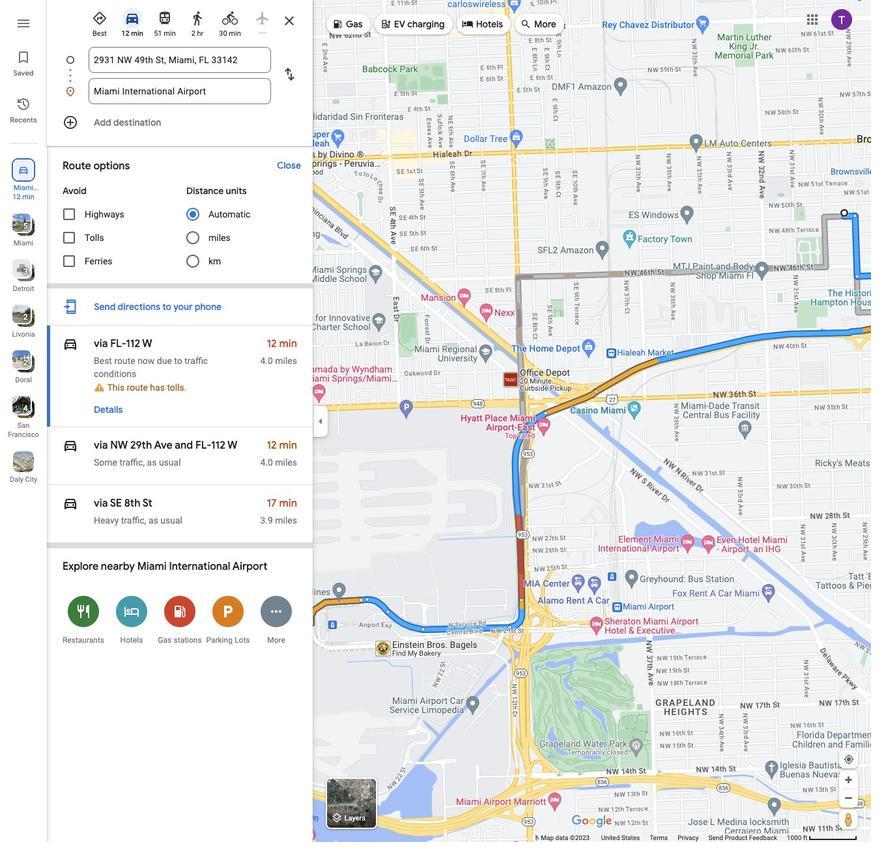 Task type: describe. For each thing, give the bounding box(es) containing it.
best for best
[[93, 29, 107, 38]]

miami inside directions main content
[[137, 561, 167, 574]]

 ev charging
[[380, 17, 445, 31]]

2 inside radio
[[191, 29, 195, 38]]

as inside via se 8th st heavy traffic, as usual
[[149, 516, 158, 526]]

51 min
[[154, 29, 176, 38]]

directions main content
[[47, 0, 313, 843]]

destination
[[113, 117, 161, 128]]

layers
[[345, 815, 366, 823]]

tolls.
[[167, 383, 187, 393]]

2 hr radio
[[184, 5, 211, 38]]

route options
[[63, 160, 130, 173]]

 inside list
[[18, 163, 29, 177]]

states
[[622, 835, 640, 842]]

 gas
[[332, 17, 363, 31]]

and
[[175, 439, 193, 452]]

4.0 for fl-112 w
[[260, 356, 273, 366]]

doral
[[15, 376, 32, 384]]

via fl-112 w
[[94, 338, 152, 351]]

united states
[[601, 835, 640, 842]]

12 min 4.0 miles for nw 29th ave and fl-112 w
[[260, 439, 297, 468]]

zoom in image
[[844, 775, 854, 785]]

Destination Miami International Airport field
[[94, 83, 266, 99]]

to inside best route now due to traffic conditions
[[174, 356, 182, 366]]

8th
[[124, 497, 140, 510]]

via for via fl-112 w
[[94, 338, 108, 351]]

12 min inside radio
[[121, 29, 143, 38]]

2 list item from the top
[[47, 78, 313, 104]]

this
[[107, 383, 125, 393]]

detroit
[[13, 285, 34, 293]]

 for se 8th st
[[63, 495, 78, 513]]

airport
[[232, 561, 267, 574]]

tolls
[[85, 233, 104, 243]]

send for send product feedback
[[709, 835, 723, 842]]

explore nearby miami international airport
[[63, 561, 267, 574]]

explore
[[63, 561, 98, 574]]

phone
[[195, 301, 222, 313]]

ev
[[394, 18, 405, 30]]

reverse starting point and destination image
[[282, 66, 297, 82]]

12 inside  list
[[13, 193, 21, 201]]

none field starting point 2931 nw 49th st, miami, fl 33142
[[94, 47, 266, 73]]

12 inside 12 min radio
[[121, 29, 129, 38]]


[[380, 17, 391, 31]]

1000
[[787, 835, 802, 842]]

min inside option
[[229, 29, 241, 38]]

conditions
[[94, 369, 136, 379]]

112 inside via nw 29th ave and fl-112 w some traffic, as usual
[[211, 439, 225, 452]]

driving image for fl-112 w
[[63, 335, 78, 353]]

lots
[[235, 636, 250, 645]]

heavy
[[94, 516, 119, 526]]

highways
[[85, 209, 124, 220]]

17
[[267, 497, 277, 510]]

units
[[226, 185, 247, 197]]

gas stations
[[158, 636, 202, 645]]

directions
[[118, 301, 160, 313]]

san
[[17, 422, 30, 430]]

parking
[[206, 636, 233, 645]]

daly city button
[[0, 446, 47, 487]]

options
[[93, 160, 130, 173]]

route
[[63, 160, 91, 173]]

details button
[[87, 398, 129, 422]]

4
[[23, 404, 28, 413]]

 more
[[520, 17, 556, 31]]

to inside button
[[162, 301, 171, 313]]

add
[[94, 117, 111, 128]]

min inside radio
[[164, 29, 176, 38]]

as inside via nw 29th ave and fl-112 w some traffic, as usual
[[147, 458, 157, 468]]

3
[[23, 267, 28, 276]]

30 min
[[219, 29, 241, 38]]

st
[[143, 497, 152, 510]]

ferries
[[85, 256, 112, 267]]

data
[[556, 835, 569, 842]]

send directions to your phone button
[[88, 294, 228, 320]]

 for fl-112 w
[[63, 335, 78, 353]]

google account: tyler black  
(blacklashes1000@gmail.com) image
[[832, 9, 852, 30]]

united
[[601, 835, 620, 842]]

1000 ft
[[787, 835, 808, 842]]

map
[[541, 835, 554, 842]]

show street view coverage image
[[839, 810, 858, 830]]

distance units option group
[[186, 179, 297, 274]]

cycling image
[[222, 10, 238, 26]]

details
[[94, 404, 123, 416]]

4 places element
[[14, 403, 28, 414]]

gas stations button
[[156, 588, 204, 653]]

miles for nw 29th ave and fl-112 w
[[275, 458, 297, 468]]

12 min radio
[[119, 5, 146, 38]]

send directions to your phone
[[94, 301, 222, 313]]

 for nw 29th ave and fl-112 w
[[63, 437, 78, 455]]

more inside button
[[267, 636, 285, 645]]

recents
[[10, 115, 37, 124]]

product
[[725, 835, 748, 842]]

5 places element
[[14, 220, 28, 232]]

distance
[[186, 185, 224, 197]]

©2023
[[570, 835, 590, 842]]

close button
[[271, 154, 308, 177]]

has
[[150, 383, 165, 393]]

nearby
[[101, 561, 135, 574]]

send product feedback
[[709, 835, 777, 842]]

now
[[138, 356, 155, 366]]

Best radio
[[86, 5, 113, 38]]

recents button
[[0, 91, 47, 128]]

zoom out image
[[844, 794, 854, 804]]

walking image
[[190, 10, 205, 26]]

driving image for nw 29th ave and fl-112 w
[[63, 437, 78, 455]]

51 min radio
[[151, 5, 179, 38]]

united states button
[[601, 834, 640, 843]]

city
[[25, 476, 37, 484]]

30 min radio
[[216, 5, 244, 38]]

feedback
[[749, 835, 777, 842]]


[[520, 17, 532, 31]]

3.9
[[260, 516, 273, 526]]

close directions image
[[282, 13, 297, 29]]



Task type: vqa. For each thing, say whether or not it's contained in the screenshot.
Speedway
no



Task type: locate. For each thing, give the bounding box(es) containing it.
0 horizontal spatial miami
[[13, 239, 33, 248]]

list item
[[47, 47, 313, 89], [47, 78, 313, 104]]

driving image
[[63, 335, 78, 353], [63, 437, 78, 455], [63, 495, 78, 513]]

se
[[110, 497, 122, 510]]

parking lots button
[[204, 588, 252, 653]]

send inside directions main content
[[94, 301, 116, 313]]

miles for fl-112 w
[[275, 356, 297, 366]]

None radio
[[249, 5, 276, 33]]

29th
[[130, 439, 152, 452]]

 right livonia
[[63, 335, 78, 353]]

0 vertical spatial as
[[147, 458, 157, 468]]

4.0 for nw 29th ave and fl-112 w
[[260, 458, 273, 468]]

1 vertical spatial driving image
[[63, 437, 78, 455]]

12 min 4.0 miles for fl-112 w
[[260, 338, 297, 366]]

0 vertical spatial more
[[534, 18, 556, 30]]

2 vertical spatial 2
[[23, 358, 28, 368]]

miles inside distance units option group
[[209, 233, 230, 243]]

1 vertical spatial 12 min
[[13, 193, 34, 201]]

1 list item from the top
[[47, 47, 313, 89]]

footer
[[541, 834, 787, 843]]

1 vertical spatial gas
[[158, 636, 172, 645]]

route left has
[[127, 383, 148, 393]]

1 vertical spatial none field
[[94, 78, 266, 104]]

driving image right livonia
[[63, 335, 78, 353]]

map data ©2023
[[541, 835, 591, 842]]

30
[[219, 29, 227, 38]]

3 via from the top
[[94, 497, 108, 510]]

usual up explore nearby miami international airport
[[160, 516, 182, 526]]

2 for doral
[[23, 358, 28, 368]]

1 horizontal spatial to
[[174, 356, 182, 366]]

send inside 'footer'
[[709, 835, 723, 842]]

terms
[[650, 835, 668, 842]]

0 vertical spatial usual
[[159, 458, 181, 468]]

0 horizontal spatial w
[[142, 338, 152, 351]]

1 horizontal spatial 12 min
[[121, 29, 143, 38]]

0 horizontal spatial fl-
[[110, 338, 126, 351]]

driving image left se
[[63, 495, 78, 513]]

hr
[[197, 29, 204, 38]]

send for send directions to your phone
[[94, 301, 116, 313]]

miami inside  list
[[13, 239, 33, 248]]

1 horizontal spatial w
[[227, 439, 237, 452]]

none field destination miami international airport
[[94, 78, 266, 104]]

0 vertical spatial 112
[[126, 338, 140, 351]]

1 vertical spatial fl-
[[195, 439, 211, 452]]

2 driving image from the top
[[63, 437, 78, 455]]

0 vertical spatial 2
[[191, 29, 195, 38]]

footer containing map data ©2023
[[541, 834, 787, 843]]

more
[[534, 18, 556, 30], [267, 636, 285, 645]]

gas
[[346, 18, 363, 30], [158, 636, 172, 645]]

san francisco
[[8, 422, 39, 439]]

none field down starting point 2931 nw 49th st, miami, fl 33142 field
[[94, 78, 266, 104]]

5
[[23, 222, 28, 231]]

hotels left gas stations on the left bottom of the page
[[120, 636, 143, 645]]

to
[[162, 301, 171, 313], [174, 356, 182, 366]]

0 vertical spatial send
[[94, 301, 116, 313]]

stations
[[174, 636, 202, 645]]

1 2 places element from the top
[[14, 312, 28, 323]]

1 horizontal spatial send
[[709, 835, 723, 842]]

close
[[277, 160, 301, 171]]

2 places element up livonia
[[14, 312, 28, 323]]

via nw 29th ave and fl-112 w some traffic, as usual
[[94, 439, 237, 468]]

0 vertical spatial miami
[[13, 239, 33, 248]]

collapse side panel image
[[313, 414, 328, 428]]

hotels inside the  hotels
[[476, 18, 503, 30]]

1 none field from the top
[[94, 47, 266, 73]]

ft
[[803, 835, 808, 842]]

gas right 
[[346, 18, 363, 30]]

Starting point 2931 NW 49th St, Miami, FL 33142 field
[[94, 52, 266, 68]]

send product feedback button
[[709, 834, 777, 843]]

0 vertical spatial via
[[94, 338, 108, 351]]

0 horizontal spatial 12 min
[[13, 193, 34, 201]]

due
[[157, 356, 172, 366]]

12 min up 5
[[13, 193, 34, 201]]

0 horizontal spatial more
[[267, 636, 285, 645]]

add destination
[[94, 117, 161, 128]]

traffic, down 8th
[[121, 516, 146, 526]]

via up conditions
[[94, 338, 108, 351]]

 down recents
[[18, 163, 29, 177]]

usual
[[159, 458, 181, 468], [160, 516, 182, 526]]

2 places element for livonia
[[14, 312, 28, 323]]

charging
[[407, 18, 445, 30]]

livonia
[[12, 330, 35, 339]]

0 vertical spatial fl-
[[110, 338, 126, 351]]

more right lots
[[267, 636, 285, 645]]

miles for se 8th st
[[275, 516, 297, 526]]

3 places element
[[14, 266, 28, 278]]

1 vertical spatial 112
[[211, 439, 225, 452]]

2 left "hr"
[[191, 29, 195, 38]]

2 vertical spatial via
[[94, 497, 108, 510]]

miles inside '17 min 3.9 miles'
[[275, 516, 297, 526]]

2 12 min 4.0 miles from the top
[[260, 439, 297, 468]]

traffic, inside via nw 29th ave and fl-112 w some traffic, as usual
[[120, 458, 145, 468]]

warning tooltip
[[94, 383, 105, 393]]

0 horizontal spatial 112
[[126, 338, 140, 351]]

0 vertical spatial route
[[114, 356, 135, 366]]

via for via se 8th st heavy traffic, as usual
[[94, 497, 108, 510]]

0 horizontal spatial hotels
[[120, 636, 143, 645]]

fl- right and
[[195, 439, 211, 452]]

0 vertical spatial w
[[142, 338, 152, 351]]

best inside best route now due to traffic conditions
[[94, 356, 112, 366]]

via left se
[[94, 497, 108, 510]]

min inside  list
[[22, 193, 34, 201]]

 left se
[[63, 495, 78, 513]]

0 horizontal spatial send
[[94, 301, 116, 313]]

best down the best travel modes image
[[93, 29, 107, 38]]

1 vertical spatial best
[[94, 356, 112, 366]]

1 horizontal spatial fl-
[[195, 439, 211, 452]]

0 vertical spatial best
[[93, 29, 107, 38]]

flights image
[[255, 10, 270, 26]]

more right 
[[534, 18, 556, 30]]

usual inside via se 8th st heavy traffic, as usual
[[160, 516, 182, 526]]

terms button
[[650, 834, 668, 843]]

list item down the 51 min
[[47, 47, 313, 89]]

12
[[121, 29, 129, 38], [13, 193, 21, 201], [267, 338, 277, 351], [267, 439, 277, 452]]

send left directions
[[94, 301, 116, 313]]

1 12 min 4.0 miles from the top
[[260, 338, 297, 366]]

1 vertical spatial via
[[94, 439, 108, 452]]

112 right and
[[211, 439, 225, 452]]

min inside radio
[[131, 29, 143, 38]]

to right due
[[174, 356, 182, 366]]

to left your
[[162, 301, 171, 313]]

route for now
[[114, 356, 135, 366]]

gas left stations
[[158, 636, 172, 645]]

daly
[[10, 476, 23, 484]]

driving image for se 8th st
[[63, 495, 78, 513]]

fl- inside via nw 29th ave and fl-112 w some traffic, as usual
[[195, 439, 211, 452]]

as down 29th
[[147, 458, 157, 468]]

add destination button
[[47, 109, 313, 136]]

0 vertical spatial traffic,
[[120, 458, 145, 468]]

parking lots
[[206, 636, 250, 645]]

None field
[[94, 47, 266, 73], [94, 78, 266, 104]]

0 vertical spatial to
[[162, 301, 171, 313]]

send left product
[[709, 835, 723, 842]]

2 4.0 from the top
[[260, 458, 273, 468]]

1 horizontal spatial more
[[534, 18, 556, 30]]

 right francisco
[[63, 437, 78, 455]]

list inside 'google maps' element
[[47, 47, 313, 104]]

via inside via nw 29th ave and fl-112 w some traffic, as usual
[[94, 439, 108, 452]]

1 via from the top
[[94, 338, 108, 351]]

2 places element for doral
[[14, 357, 28, 369]]

0 vertical spatial driving image
[[63, 335, 78, 353]]

best inside best option
[[93, 29, 107, 38]]

usual inside via nw 29th ave and fl-112 w some traffic, as usual
[[159, 458, 181, 468]]

as
[[147, 458, 157, 468], [149, 516, 158, 526]]

best for best route now due to traffic conditions
[[94, 356, 112, 366]]

more inside  more
[[534, 18, 556, 30]]

112 up now
[[126, 338, 140, 351]]

route for has
[[127, 383, 148, 393]]

1 vertical spatial send
[[709, 835, 723, 842]]

gas inside gas stations button
[[158, 636, 172, 645]]

2 vertical spatial driving image
[[63, 495, 78, 513]]

1 vertical spatial 2
[[23, 313, 28, 322]]

route
[[114, 356, 135, 366], [127, 383, 148, 393]]

12 min
[[121, 29, 143, 38], [13, 193, 34, 201]]

w inside via nw 29th ave and fl-112 w some traffic, as usual
[[227, 439, 237, 452]]

0 vertical spatial 2 places element
[[14, 312, 28, 323]]

1 4.0 from the top
[[260, 356, 273, 366]]

0 vertical spatial 12 min
[[121, 29, 143, 38]]

best travel modes image
[[92, 10, 108, 26]]

via up some
[[94, 439, 108, 452]]

best up conditions
[[94, 356, 112, 366]]

hotels inside button
[[120, 636, 143, 645]]

international
[[169, 561, 230, 574]]

list item down starting point 2931 nw 49th st, miami, fl 33142 field
[[47, 78, 313, 104]]

0 horizontal spatial gas
[[158, 636, 172, 645]]

menu image
[[16, 16, 31, 31]]

min inside '17 min 3.9 miles'
[[279, 497, 297, 510]]

traffic, down 29th
[[120, 458, 145, 468]]

list
[[47, 47, 313, 104]]

1 horizontal spatial 112
[[211, 439, 225, 452]]

w right and
[[227, 439, 237, 452]]

via for via nw 29th ave and fl-112 w some traffic, as usual
[[94, 439, 108, 452]]

12 min 4.0 miles
[[260, 338, 297, 366], [260, 439, 297, 468]]

1 horizontal spatial hotels
[[476, 18, 503, 30]]

google maps element
[[0, 0, 871, 843]]

saved
[[13, 68, 34, 78]]

2 up livonia
[[23, 313, 28, 322]]

51
[[154, 29, 162, 38]]

best route now due to traffic conditions
[[94, 356, 208, 379]]

2 hr
[[191, 29, 204, 38]]

miami
[[13, 239, 33, 248], [137, 561, 167, 574]]

hotels button
[[108, 588, 156, 653]]

1 vertical spatial w
[[227, 439, 237, 452]]

saved button
[[0, 44, 47, 81]]

your
[[173, 301, 193, 313]]


[[332, 17, 343, 31]]

hotels
[[476, 18, 503, 30], [120, 636, 143, 645]]

2 for livonia
[[23, 313, 28, 322]]

17 min 3.9 miles
[[260, 497, 297, 526]]

 list
[[0, 0, 47, 843]]

min
[[131, 29, 143, 38], [164, 29, 176, 38], [229, 29, 241, 38], [22, 193, 34, 201], [279, 338, 297, 351], [279, 439, 297, 452], [279, 497, 297, 510]]

w
[[142, 338, 152, 351], [227, 439, 237, 452]]

1000 ft button
[[787, 835, 858, 842]]

0 horizontal spatial to
[[162, 301, 171, 313]]

2
[[191, 29, 195, 38], [23, 313, 28, 322], [23, 358, 28, 368]]

3 driving image from the top
[[63, 495, 78, 513]]

via inside via se 8th st heavy traffic, as usual
[[94, 497, 108, 510]]

some
[[94, 458, 117, 468]]

1 vertical spatial usual
[[160, 516, 182, 526]]

0 vertical spatial 12 min 4.0 miles
[[260, 338, 297, 366]]

daly city
[[10, 476, 37, 484]]

1 vertical spatial 12 min 4.0 miles
[[260, 439, 297, 468]]

2 places element
[[14, 312, 28, 323], [14, 357, 28, 369]]

12 min inside  list
[[13, 193, 34, 201]]

fl- up conditions
[[110, 338, 126, 351]]

avoid highways
[[63, 185, 124, 220]]

1 vertical spatial 4.0
[[260, 458, 273, 468]]

1 vertical spatial hotels
[[120, 636, 143, 645]]

footer inside 'google maps' element
[[541, 834, 787, 843]]

ave
[[154, 439, 172, 452]]

1 vertical spatial as
[[149, 516, 158, 526]]

francisco
[[8, 431, 39, 439]]

distance units
[[186, 185, 247, 197]]

1 vertical spatial to
[[174, 356, 182, 366]]

route up conditions
[[114, 356, 135, 366]]

driving image
[[124, 10, 140, 26]]

2 2 places element from the top
[[14, 357, 28, 369]]

automatic
[[209, 209, 250, 220]]

2 none field from the top
[[94, 78, 266, 104]]

1 driving image from the top
[[63, 335, 78, 353]]

112
[[126, 338, 140, 351], [211, 439, 225, 452]]

w up now
[[142, 338, 152, 351]]

1 vertical spatial more
[[267, 636, 285, 645]]

2 up doral
[[23, 358, 28, 368]]

via
[[94, 338, 108, 351], [94, 439, 108, 452], [94, 497, 108, 510]]

route inside best route now due to traffic conditions
[[114, 356, 135, 366]]

as down st
[[149, 516, 158, 526]]

0 vertical spatial gas
[[346, 18, 363, 30]]

traffic,
[[120, 458, 145, 468], [121, 516, 146, 526]]

0 vertical spatial 4.0
[[260, 356, 273, 366]]

traffic
[[185, 356, 208, 366]]

1 horizontal spatial gas
[[346, 18, 363, 30]]

show your location image
[[843, 754, 855, 766]]

1 vertical spatial route
[[127, 383, 148, 393]]

1 vertical spatial traffic,
[[121, 516, 146, 526]]

gas inside  gas
[[346, 18, 363, 30]]

miami down 5
[[13, 239, 33, 248]]

none field down the 51 min
[[94, 47, 266, 73]]

2 via from the top
[[94, 439, 108, 452]]

1 vertical spatial 2 places element
[[14, 357, 28, 369]]

1 vertical spatial miami
[[137, 561, 167, 574]]


[[462, 17, 474, 31]]

transit image
[[157, 10, 173, 26]]

traffic, inside via se 8th st heavy traffic, as usual
[[121, 516, 146, 526]]

2 places element up doral
[[14, 357, 28, 369]]

12 min down driving icon
[[121, 29, 143, 38]]

1 horizontal spatial miami
[[137, 561, 167, 574]]

hotels right 
[[476, 18, 503, 30]]

usual down ave
[[159, 458, 181, 468]]

driving image right francisco
[[63, 437, 78, 455]]

0 vertical spatial none field
[[94, 47, 266, 73]]

0 vertical spatial hotels
[[476, 18, 503, 30]]


[[18, 163, 29, 177], [63, 335, 78, 353], [63, 437, 78, 455], [63, 495, 78, 513]]

privacy button
[[678, 834, 699, 843]]

miami right nearby
[[137, 561, 167, 574]]



